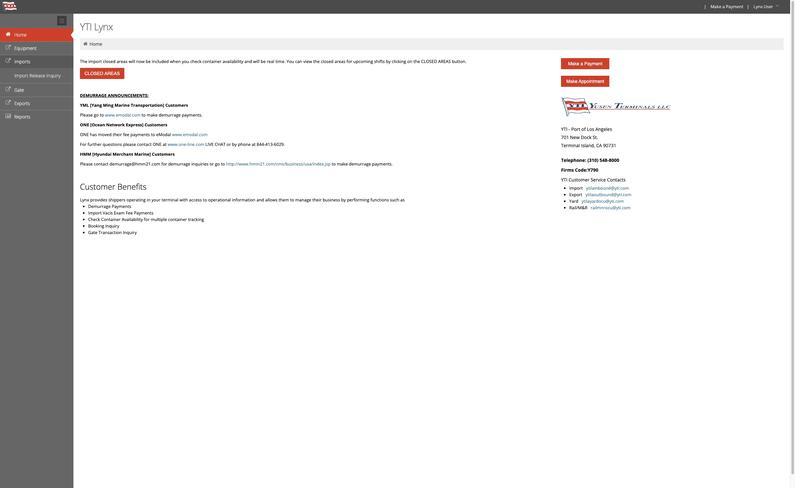 Task type: vqa. For each thing, say whether or not it's contained in the screenshot.


Task type: locate. For each thing, give the bounding box(es) containing it.
2 horizontal spatial inquiry
[[123, 230, 137, 235]]

home link up equipment
[[0, 28, 73, 41]]

the import closed areas will now be included when you check container availability and will be real time.  you can view the closed areas for upcoming shifts by clicking on the closed areas button.
[[80, 58, 467, 64]]

1 horizontal spatial closed
[[321, 58, 334, 64]]

0 vertical spatial import
[[14, 73, 28, 79]]

telephone:
[[562, 157, 587, 163]]

by
[[386, 58, 391, 64], [232, 141, 237, 147], [341, 197, 346, 203]]

by right business
[[341, 197, 346, 203]]

please
[[80, 112, 93, 118], [80, 161, 93, 167]]

by left phone
[[232, 141, 237, 147]]

0 horizontal spatial home image
[[5, 32, 11, 37]]

0 vertical spatial gate
[[14, 87, 24, 93]]

1 horizontal spatial at
[[252, 141, 256, 147]]

customer benefits
[[80, 181, 147, 192]]

6029.
[[274, 141, 285, 147]]

import down imports
[[14, 73, 28, 79]]

the right "on"
[[414, 58, 420, 64]]

ca
[[597, 142, 602, 149]]

shippers
[[108, 197, 126, 203]]

home link down yti lynx
[[89, 41, 102, 47]]

moved
[[98, 132, 112, 138]]

import up export on the right
[[570, 185, 583, 191]]

1 horizontal spatial import
[[88, 210, 102, 216]]

0 vertical spatial by
[[386, 58, 391, 64]]

external link image inside gate link
[[5, 87, 11, 92]]

0 horizontal spatial container
[[168, 217, 187, 222]]

inquiry down container
[[105, 223, 119, 229]]

bar chart image
[[5, 114, 11, 119]]

payment up the appointment
[[585, 61, 603, 66]]

www.emodal.com link down marine
[[105, 112, 141, 118]]

0 horizontal spatial import
[[14, 73, 28, 79]]

yml [yang ming marine transportation] customers
[[80, 102, 188, 108]]

or
[[227, 141, 231, 147], [210, 161, 214, 167]]

1 horizontal spatial make a payment link
[[708, 0, 746, 14]]

by right shifts
[[386, 58, 391, 64]]

[hyundai
[[92, 151, 112, 157]]

for further questions please contact one at www.one-line.com live chat or by phone at 844-413-6029.
[[80, 141, 285, 147]]

contact down "[hyundai" on the top of page
[[94, 161, 109, 167]]

areas
[[117, 58, 128, 64], [335, 58, 346, 64]]

by inside the lynx provides shippers operating in your terminal with access to operational information and allows them to manage their business by performing functions such as demurrage payments import vacis exam fee payments check container availability for multiple container tracking booking inquiry gate transaction inquiry
[[341, 197, 346, 203]]

0 horizontal spatial payments.
[[182, 112, 203, 118]]

external link image inside imports link
[[5, 59, 11, 63]]

0 vertical spatial container
[[203, 58, 222, 64]]

areas left upcoming at the left
[[335, 58, 346, 64]]

0 horizontal spatial at
[[163, 141, 167, 147]]

lynx
[[754, 4, 763, 9], [94, 20, 113, 33], [80, 197, 89, 203]]

2 vertical spatial import
[[88, 210, 102, 216]]

import up check
[[88, 210, 102, 216]]

1 the from the left
[[313, 58, 320, 64]]

1 horizontal spatial a
[[723, 4, 725, 9]]

2 vertical spatial lynx
[[80, 197, 89, 203]]

0 vertical spatial and
[[245, 58, 252, 64]]

None submit
[[80, 68, 124, 79]]

external link image
[[5, 45, 11, 50], [5, 59, 11, 63], [5, 87, 11, 92], [5, 101, 11, 105]]

shifts
[[374, 58, 385, 64]]

make a payment
[[711, 4, 744, 9], [569, 61, 603, 66]]

1 vertical spatial make a payment link
[[562, 58, 610, 69]]

their left fee
[[113, 132, 122, 138]]

2 external link image from the top
[[5, 59, 11, 63]]

questions
[[103, 141, 122, 147]]

1 vertical spatial home image
[[83, 41, 88, 46]]

0 vertical spatial contact
[[137, 141, 152, 147]]

1 horizontal spatial make a payment
[[711, 4, 744, 9]]

or right chat
[[227, 141, 231, 147]]

customers down www.one-
[[152, 151, 175, 157]]

0 vertical spatial home image
[[5, 32, 11, 37]]

dock
[[581, 134, 592, 140]]

availability
[[122, 217, 143, 222]]

closed right 'import'
[[103, 58, 116, 64]]

2 please from the top
[[80, 161, 93, 167]]

1 horizontal spatial and
[[257, 197, 264, 203]]

one for one [ocean network express] customers
[[80, 122, 89, 128]]

0 horizontal spatial for
[[144, 217, 150, 222]]

0 horizontal spatial go
[[94, 112, 99, 118]]

0 horizontal spatial inquiry
[[46, 73, 61, 79]]

1 vertical spatial customers
[[145, 122, 167, 128]]

1 horizontal spatial go
[[215, 161, 220, 167]]

(310)
[[588, 157, 599, 163]]

1 horizontal spatial be
[[261, 58, 266, 64]]

lynx inside the lynx provides shippers operating in your terminal with access to operational information and allows them to manage their business by performing functions such as demurrage payments import vacis exam fee payments check container availability for multiple container tracking booking inquiry gate transaction inquiry
[[80, 197, 89, 203]]

1 vertical spatial one
[[80, 132, 89, 138]]

contact
[[137, 141, 152, 147], [94, 161, 109, 167]]

1 vertical spatial payments
[[134, 210, 153, 216]]

home up equipment
[[14, 32, 27, 38]]

www.emodal.com
[[105, 112, 141, 118], [172, 132, 208, 138]]

their inside the lynx provides shippers operating in your terminal with access to operational information and allows them to manage their business by performing functions such as demurrage payments import vacis exam fee payments check container availability for multiple container tracking booking inquiry gate transaction inquiry
[[313, 197, 322, 203]]

go
[[94, 112, 99, 118], [215, 161, 220, 167]]

1 vertical spatial and
[[257, 197, 264, 203]]

for left upcoming at the left
[[347, 58, 353, 64]]

will left the real
[[253, 58, 260, 64]]

when
[[170, 58, 181, 64]]

0 vertical spatial www.emodal.com link
[[105, 112, 141, 118]]

0 vertical spatial payments
[[112, 203, 131, 209]]

0 vertical spatial their
[[113, 132, 122, 138]]

1 vertical spatial make
[[337, 161, 348, 167]]

1 horizontal spatial the
[[414, 58, 420, 64]]

customers for one [ocean network express] customers
[[145, 122, 167, 128]]

be right the now
[[146, 58, 151, 64]]

one left 'has'
[[80, 132, 89, 138]]

check
[[88, 217, 100, 222]]

4 external link image from the top
[[5, 101, 11, 105]]

1 vertical spatial payment
[[585, 61, 603, 66]]

imports link
[[0, 55, 73, 68]]

at
[[163, 141, 167, 147], [252, 141, 256, 147]]

container right check
[[203, 58, 222, 64]]

www.emodal.com link up www.one-line.com link in the left top of the page
[[172, 132, 208, 138]]

1 horizontal spatial for
[[162, 161, 167, 167]]

1 horizontal spatial or
[[227, 141, 231, 147]]

on
[[408, 58, 413, 64]]

1 external link image from the top
[[5, 45, 11, 50]]

real
[[267, 58, 275, 64]]

1 please from the top
[[80, 112, 93, 118]]

1 vertical spatial by
[[232, 141, 237, 147]]

3 external link image from the top
[[5, 87, 11, 92]]

provides
[[90, 197, 107, 203]]

1 horizontal spatial areas
[[335, 58, 346, 64]]

payments
[[130, 132, 150, 138]]

one down emodal
[[153, 141, 162, 147]]

2 areas from the left
[[335, 58, 346, 64]]

ytilaoutbound@yti.com
[[586, 192, 632, 198]]

-
[[569, 126, 571, 132]]

1 horizontal spatial contact
[[137, 141, 152, 147]]

www.emodal.com down marine
[[105, 112, 141, 118]]

exports
[[14, 100, 30, 106]]

0 vertical spatial or
[[227, 141, 231, 147]]

home image up the equipment link
[[5, 32, 11, 37]]

1 vertical spatial container
[[168, 217, 187, 222]]

1 vertical spatial please
[[80, 161, 93, 167]]

express]
[[126, 122, 144, 128]]

and left allows
[[257, 197, 264, 203]]

fee
[[123, 132, 129, 138]]

1 vertical spatial make
[[569, 61, 580, 66]]

1 horizontal spatial home
[[89, 41, 102, 47]]

0 vertical spatial payment
[[726, 4, 744, 9]]

closed
[[103, 58, 116, 64], [321, 58, 334, 64]]

yti inside yti - port of los angeles 701 new dock st. terminal island, ca 90731
[[562, 126, 568, 132]]

inquiry
[[46, 73, 61, 79], [105, 223, 119, 229], [123, 230, 137, 235]]

ytilaoutbound@yti.com link
[[586, 192, 632, 198]]

payment
[[726, 4, 744, 9], [585, 61, 603, 66]]

2 vertical spatial make
[[567, 79, 578, 84]]

make
[[711, 4, 722, 9], [569, 61, 580, 66], [567, 79, 578, 84]]

2 vertical spatial customers
[[152, 151, 175, 157]]

2 | from the left
[[748, 4, 750, 9]]

allows
[[265, 197, 278, 203]]

please contact demurrage@hmm21.com for demurrage inquiries or go to http://www.hmm21.com/cms/business/usa/index.jsp to make demurrage payments.
[[80, 161, 393, 167]]

gate up the exports on the left top
[[14, 87, 24, 93]]

angeles
[[596, 126, 613, 132]]

payments up availability
[[134, 210, 153, 216]]

0 horizontal spatial payment
[[585, 61, 603, 66]]

ytilayardocu@yti.com
[[582, 198, 624, 204]]

0 horizontal spatial a
[[581, 61, 584, 66]]

2 be from the left
[[261, 58, 266, 64]]

0 vertical spatial make
[[147, 112, 158, 118]]

gate down booking
[[88, 230, 98, 235]]

1 horizontal spatial www.emodal.com link
[[172, 132, 208, 138]]

http://www.hmm21.com/cms/business/usa/index.jsp link
[[226, 161, 331, 167]]

0 vertical spatial yti
[[80, 20, 92, 33]]

1 vertical spatial home
[[89, 41, 102, 47]]

be
[[146, 58, 151, 64], [261, 58, 266, 64]]

customer down firms code:y790
[[569, 177, 590, 183]]

www.one-
[[168, 141, 188, 147]]

customer up provides
[[80, 181, 115, 192]]

one left [ocean
[[80, 122, 89, 128]]

701
[[562, 134, 569, 140]]

and
[[245, 58, 252, 64], [257, 197, 264, 203]]

customers up emodal
[[145, 122, 167, 128]]

2 vertical spatial yti
[[562, 177, 568, 183]]

www.one-line.com link
[[168, 141, 204, 147]]

for down for further questions please contact one at www.one-line.com live chat or by phone at 844-413-6029. at the left of page
[[162, 161, 167, 167]]

external link image inside exports link
[[5, 101, 11, 105]]

performing
[[347, 197, 370, 203]]

2 vertical spatial one
[[153, 141, 162, 147]]

with
[[180, 197, 188, 203]]

1 vertical spatial import
[[570, 185, 583, 191]]

the right view
[[313, 58, 320, 64]]

emodal
[[156, 132, 171, 138]]

at down emodal
[[163, 141, 167, 147]]

go right inquiries
[[215, 161, 220, 167]]

lynx user link
[[751, 0, 784, 14]]

0 vertical spatial lynx
[[754, 4, 763, 9]]

2 vertical spatial by
[[341, 197, 346, 203]]

gate inside the lynx provides shippers operating in your terminal with access to operational information and allows them to manage their business by performing functions such as demurrage payments import vacis exam fee payments check container availability for multiple container tracking booking inquiry gate transaction inquiry
[[88, 230, 98, 235]]

0 horizontal spatial contact
[[94, 161, 109, 167]]

appointment
[[579, 79, 605, 84]]

make for make appointment link
[[567, 79, 578, 84]]

port
[[572, 126, 581, 132]]

2 will from the left
[[253, 58, 260, 64]]

inquiry right release
[[46, 73, 61, 79]]

import for import release inquiry
[[14, 73, 28, 79]]

or right inquiries
[[210, 161, 214, 167]]

2 horizontal spatial import
[[570, 185, 583, 191]]

payment left lynx user
[[726, 4, 744, 9]]

will left the now
[[129, 58, 135, 64]]

1 horizontal spatial www.emodal.com
[[172, 132, 208, 138]]

home link
[[0, 28, 73, 41], [89, 41, 102, 47]]

1 vertical spatial go
[[215, 161, 220, 167]]

and right availability
[[245, 58, 252, 64]]

now
[[136, 58, 145, 64]]

will
[[129, 58, 135, 64], [253, 58, 260, 64]]

firms code:y790
[[562, 167, 599, 173]]

2 horizontal spatial by
[[386, 58, 391, 64]]

0 vertical spatial please
[[80, 112, 93, 118]]

please down yml
[[80, 112, 93, 118]]

home image
[[5, 32, 11, 37], [83, 41, 88, 46]]

make a payment link
[[708, 0, 746, 14], [562, 58, 610, 69]]

terminal
[[162, 197, 178, 203]]

demurrage
[[80, 92, 107, 98]]

their right manage
[[313, 197, 322, 203]]

1 vertical spatial payments.
[[372, 161, 393, 167]]

0 horizontal spatial the
[[313, 58, 320, 64]]

a
[[723, 4, 725, 9], [581, 61, 584, 66]]

inquiry down availability
[[123, 230, 137, 235]]

lynx inside lynx user link
[[754, 4, 763, 9]]

0 vertical spatial one
[[80, 122, 89, 128]]

0 vertical spatial payments.
[[182, 112, 203, 118]]

external link image for equipment
[[5, 45, 11, 50]]

for left the multiple
[[144, 217, 150, 222]]

home image up the the
[[83, 41, 88, 46]]

yti for yti lynx
[[80, 20, 92, 33]]

at left 844-
[[252, 141, 256, 147]]

closed right view
[[321, 58, 334, 64]]

0 horizontal spatial be
[[146, 58, 151, 64]]

exports link
[[0, 97, 73, 110]]

import ytilainbound@yti.com
[[570, 185, 629, 191]]

1 be from the left
[[146, 58, 151, 64]]

please
[[123, 141, 136, 147]]

areas left the now
[[117, 58, 128, 64]]

please down hmm
[[80, 161, 93, 167]]

external link image inside the equipment link
[[5, 45, 11, 50]]

the
[[313, 58, 320, 64], [414, 58, 420, 64]]

customers right transportation] at the left of page
[[165, 102, 188, 108]]

home down yti lynx
[[89, 41, 102, 47]]

0 vertical spatial make a payment
[[711, 4, 744, 9]]

0 horizontal spatial will
[[129, 58, 135, 64]]

reports
[[14, 114, 30, 120]]

1 horizontal spatial by
[[341, 197, 346, 203]]

go down [yang
[[94, 112, 99, 118]]

2 the from the left
[[414, 58, 420, 64]]

1 vertical spatial a
[[581, 61, 584, 66]]

yti for yti - port of los angeles 701 new dock st. terminal island, ca 90731
[[562, 126, 568, 132]]

1 vertical spatial contact
[[94, 161, 109, 167]]

payments up exam
[[112, 203, 131, 209]]

for inside the lynx provides shippers operating in your terminal with access to operational information and allows them to manage their business by performing functions such as demurrage payments import vacis exam fee payments check container availability for multiple container tracking booking inquiry gate transaction inquiry
[[144, 217, 150, 222]]

contact down one has moved their fee payments to emodal www.emodal.com
[[137, 141, 152, 147]]

1 vertical spatial www.emodal.com link
[[172, 132, 208, 138]]

yti for yti customer service contacts
[[562, 177, 568, 183]]

please for please contact demurrage@hmm21.com for demurrage inquiries or go to
[[80, 161, 93, 167]]

|
[[705, 4, 707, 9], [748, 4, 750, 9]]

be left the real
[[261, 58, 266, 64]]

0 horizontal spatial closed
[[103, 58, 116, 64]]

yml
[[80, 102, 89, 108]]

0 horizontal spatial gate
[[14, 87, 24, 93]]

container left tracking
[[168, 217, 187, 222]]

www.emodal.com up www.one-line.com link in the left top of the page
[[172, 132, 208, 138]]

1 horizontal spatial gate
[[88, 230, 98, 235]]



Task type: describe. For each thing, give the bounding box(es) containing it.
business
[[323, 197, 340, 203]]

customers for hmm [hyundai merchant marine] customers
[[152, 151, 175, 157]]

lynx user
[[754, 4, 774, 9]]

demurrage@hmm21.com
[[110, 161, 160, 167]]

413-
[[266, 141, 274, 147]]

1 horizontal spatial home link
[[89, 41, 102, 47]]

2 horizontal spatial for
[[347, 58, 353, 64]]

operational
[[208, 197, 231, 203]]

make appointment link
[[562, 76, 610, 87]]

external link image for exports
[[5, 101, 11, 105]]

www.emodal.com link for to make demurrage payments.
[[105, 112, 141, 118]]

upcoming
[[354, 58, 373, 64]]

1 horizontal spatial payments
[[134, 210, 153, 216]]

export
[[570, 192, 585, 198]]

new
[[571, 134, 580, 140]]

0 vertical spatial inquiry
[[46, 73, 61, 79]]

1 vertical spatial for
[[162, 161, 167, 167]]

one for one has moved their fee payments to emodal www.emodal.com
[[80, 132, 89, 138]]

lynx for user
[[754, 4, 763, 9]]

network
[[106, 122, 125, 128]]

0 vertical spatial make
[[711, 4, 722, 9]]

0 horizontal spatial make
[[147, 112, 158, 118]]

inquiries
[[191, 161, 209, 167]]

0 horizontal spatial by
[[232, 141, 237, 147]]

lynx for provides
[[80, 197, 89, 203]]

1 at from the left
[[163, 141, 167, 147]]

in
[[147, 197, 151, 203]]

yti lynx
[[80, 20, 113, 33]]

[ocean
[[90, 122, 105, 128]]

demurrage announcements:
[[80, 92, 149, 98]]

2 at from the left
[[252, 141, 256, 147]]

1 vertical spatial www.emodal.com
[[172, 132, 208, 138]]

0 vertical spatial make a payment link
[[708, 0, 746, 14]]

yti - port of los angeles 701 new dock st. terminal island, ca 90731
[[562, 126, 617, 149]]

demurrage
[[88, 203, 111, 209]]

live
[[206, 141, 214, 147]]

gate inside gate link
[[14, 87, 24, 93]]

information
[[232, 197, 256, 203]]

for
[[80, 141, 87, 147]]

0 vertical spatial www.emodal.com
[[105, 112, 141, 118]]

view
[[303, 58, 312, 64]]

time.
[[276, 58, 286, 64]]

www.emodal.com link for one has moved their fee payments to emodal www.emodal.com
[[172, 132, 208, 138]]

the
[[80, 58, 87, 64]]

and inside the lynx provides shippers operating in your terminal with access to operational information and allows them to manage their business by performing functions such as demurrage payments import vacis exam fee payments check container availability for multiple container tracking booking inquiry gate transaction inquiry
[[257, 197, 264, 203]]

availability
[[223, 58, 244, 64]]

0 horizontal spatial make a payment
[[569, 61, 603, 66]]

import release inquiry link
[[0, 71, 73, 81]]

1 | from the left
[[705, 4, 707, 9]]

transaction
[[99, 230, 122, 235]]

ytilainbound@yti.com link
[[587, 185, 629, 191]]

make appointment
[[567, 79, 605, 84]]

ytilayardocu@yti.com link
[[582, 198, 624, 204]]

2 closed from the left
[[321, 58, 334, 64]]

1 horizontal spatial inquiry
[[105, 223, 119, 229]]

2 vertical spatial inquiry
[[123, 230, 137, 235]]

exam
[[114, 210, 125, 216]]

tracking
[[188, 217, 204, 222]]

container
[[101, 217, 121, 222]]

0 vertical spatial customers
[[165, 102, 188, 108]]

included
[[152, 58, 169, 64]]

one [ocean network express] customers
[[80, 122, 167, 128]]

announcements:
[[108, 92, 149, 98]]

import for import ytilainbound@yti.com
[[570, 185, 583, 191]]

such
[[390, 197, 400, 203]]

1 closed from the left
[[103, 58, 116, 64]]

merchant
[[113, 151, 133, 157]]

reports link
[[0, 110, 73, 123]]

please for please go to
[[80, 112, 93, 118]]

0 horizontal spatial or
[[210, 161, 214, 167]]

1 horizontal spatial make
[[337, 161, 348, 167]]

phone
[[238, 141, 251, 147]]

0 horizontal spatial customer
[[80, 181, 115, 192]]

lynx provides shippers operating in your terminal with access to operational information and allows them to manage their business by performing functions such as demurrage payments import vacis exam fee payments check container availability for multiple container tracking booking inquiry gate transaction inquiry
[[80, 197, 405, 235]]

one has moved their fee payments to emodal www.emodal.com
[[80, 132, 208, 138]]

line.com
[[188, 141, 204, 147]]

ytilainbound@yti.com
[[587, 185, 629, 191]]

equipment
[[14, 45, 37, 51]]

0 horizontal spatial home link
[[0, 28, 73, 41]]

los
[[587, 126, 595, 132]]

1 horizontal spatial container
[[203, 58, 222, 64]]

external link image for gate
[[5, 87, 11, 92]]

railmnrocu@yti.com
[[591, 205, 631, 211]]

1 areas from the left
[[117, 58, 128, 64]]

0 horizontal spatial and
[[245, 58, 252, 64]]

844-
[[257, 141, 266, 147]]

0 horizontal spatial payments
[[112, 203, 131, 209]]

clicking
[[392, 58, 406, 64]]

user
[[764, 4, 774, 9]]

imports
[[14, 58, 30, 65]]

0 vertical spatial go
[[94, 112, 99, 118]]

container inside the lynx provides shippers operating in your terminal with access to operational information and allows them to manage their business by performing functions such as demurrage payments import vacis exam fee payments check container availability for multiple container tracking booking inquiry gate transaction inquiry
[[168, 217, 187, 222]]

yti customer service contacts
[[562, 177, 626, 183]]

rail/m&r
[[570, 205, 590, 211]]

please go to www.emodal.com to make demurrage payments.
[[80, 112, 203, 118]]

marine]
[[134, 151, 151, 157]]

island,
[[582, 142, 595, 149]]

has
[[90, 132, 97, 138]]

0 vertical spatial a
[[723, 4, 725, 9]]

railmnrocu@yti.com link
[[591, 205, 631, 211]]

areas
[[438, 58, 451, 64]]

90731
[[604, 142, 617, 149]]

external link image for imports
[[5, 59, 11, 63]]

access
[[189, 197, 202, 203]]

your
[[152, 197, 161, 203]]

equipment link
[[0, 41, 73, 55]]

of
[[582, 126, 586, 132]]

code:y790
[[575, 167, 599, 173]]

yard
[[570, 198, 581, 204]]

1 will from the left
[[129, 58, 135, 64]]

import inside the lynx provides shippers operating in your terminal with access to operational information and allows them to manage their business by performing functions such as demurrage payments import vacis exam fee payments check container availability for multiple container tracking booking inquiry gate transaction inquiry
[[88, 210, 102, 216]]

548-
[[600, 157, 609, 163]]

1 horizontal spatial customer
[[569, 177, 590, 183]]

operating
[[127, 197, 146, 203]]

0 horizontal spatial make a payment link
[[562, 58, 610, 69]]

transportation]
[[131, 102, 164, 108]]

ming
[[103, 102, 114, 108]]

benefits
[[117, 181, 147, 192]]

1 horizontal spatial home image
[[83, 41, 88, 46]]

firms
[[562, 167, 574, 173]]

[yang
[[90, 102, 102, 108]]

fee
[[126, 210, 133, 216]]

angle down image
[[775, 4, 781, 8]]

hmm
[[80, 151, 91, 157]]

0 horizontal spatial their
[[113, 132, 122, 138]]

booking
[[88, 223, 104, 229]]

can
[[295, 58, 302, 64]]

1 vertical spatial lynx
[[94, 20, 113, 33]]

contacts
[[607, 177, 626, 183]]

make for the leftmost make a payment link
[[569, 61, 580, 66]]

0 vertical spatial home
[[14, 32, 27, 38]]



